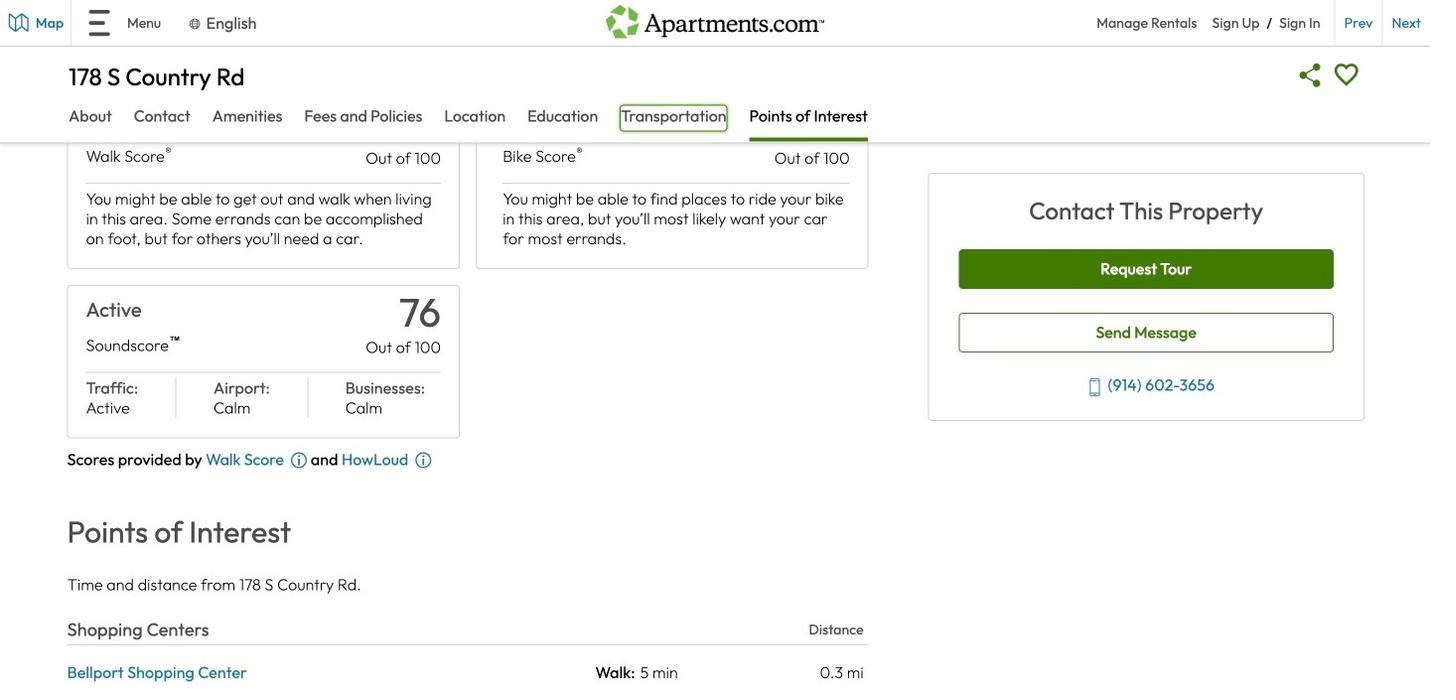 Task type: vqa. For each thing, say whether or not it's contained in the screenshot.
the Share listing image
yes



Task type: describe. For each thing, give the bounding box(es) containing it.
tweed-new haven image
[[207, 32, 273, 60]]

long island macarthur image
[[235, 0, 324, 22]]



Task type: locate. For each thing, give the bounding box(es) containing it.
share listing image
[[1293, 57, 1329, 93]]

apartments.com logo image
[[606, 0, 824, 38]]



